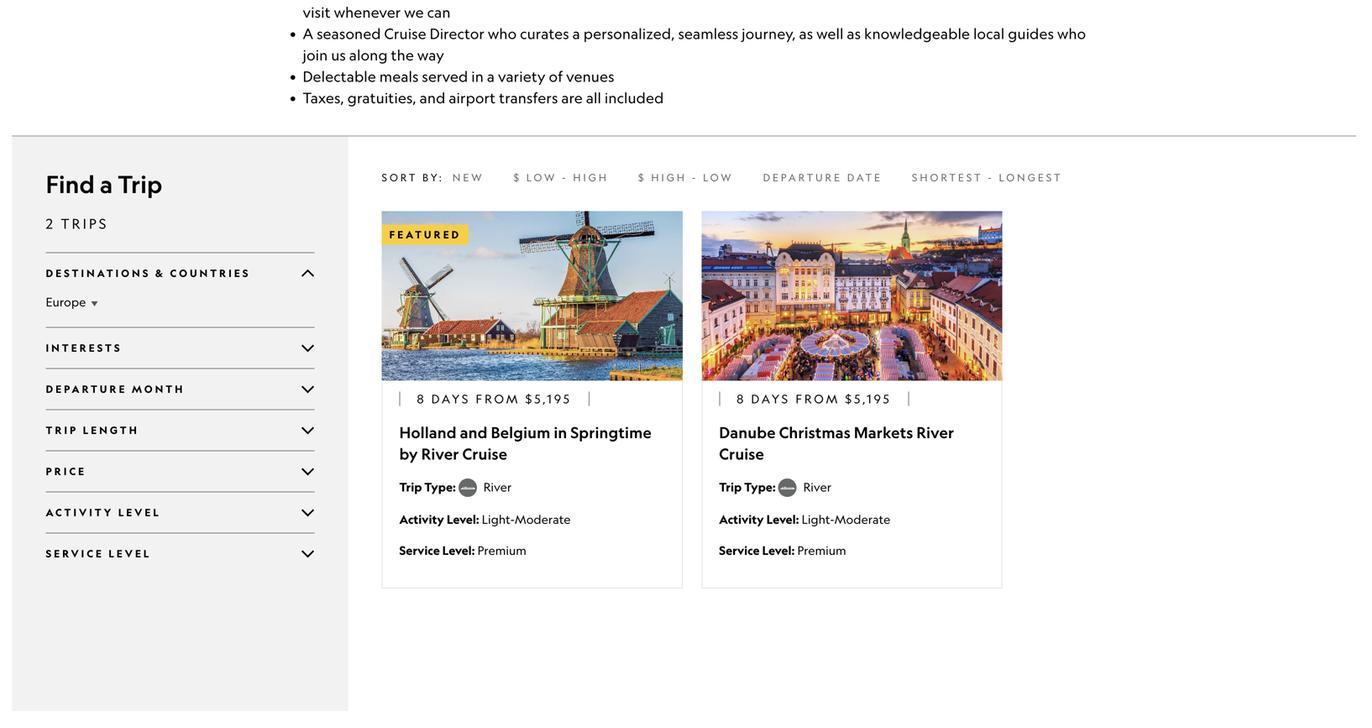 Task type: vqa. For each thing, say whether or not it's contained in the screenshot.
Weekend
no



Task type: locate. For each thing, give the bounding box(es) containing it.
1 who from the left
[[488, 25, 517, 42]]

all
[[586, 89, 602, 107]]

2 horizontal spatial service
[[719, 543, 760, 558]]

days for danube
[[751, 392, 791, 406]]

featured
[[389, 229, 461, 241]]

trips
[[61, 215, 109, 232]]

0 vertical spatial by
[[423, 171, 439, 184]]

2 horizontal spatial activity
[[719, 512, 764, 527]]

level:
[[447, 512, 479, 527], [767, 512, 799, 527], [442, 543, 475, 558], [762, 543, 795, 558]]

as right well
[[847, 25, 861, 42]]

a right 'find'
[[100, 170, 113, 199]]

trip type:
[[399, 480, 459, 495], [719, 480, 778, 495]]

0 vertical spatial level
[[118, 507, 161, 519]]

level down activity level at the bottom
[[109, 548, 151, 560]]

$ inside "button"
[[639, 171, 647, 184]]

2 horizontal spatial a
[[573, 25, 580, 42]]

8 days from $5,195 up christmas
[[737, 392, 892, 406]]

1 horizontal spatial as
[[847, 25, 861, 42]]

8 days from $5,195
[[417, 392, 572, 406], [737, 392, 892, 406]]

8 up the danube
[[737, 392, 746, 406]]

high
[[573, 171, 609, 184], [651, 171, 687, 184]]

who right guides at the right top of page
[[1058, 25, 1086, 42]]

destinations & countries image
[[301, 267, 315, 280]]

curates
[[520, 25, 569, 42]]

0 vertical spatial and
[[420, 89, 446, 107]]

service level: premium for danube christmas markets river cruise
[[719, 543, 847, 558]]

director
[[430, 25, 485, 42]]

:
[[439, 171, 444, 184]]

1 high from the left
[[573, 171, 609, 184]]

low
[[527, 171, 557, 184], [703, 171, 734, 184]]

seamless
[[678, 25, 739, 42]]

knowledgeable
[[864, 25, 970, 42]]

in up airport
[[471, 68, 484, 85]]

departure left the date
[[763, 171, 843, 184]]

1 low from the left
[[527, 171, 557, 184]]

and down the served
[[420, 89, 446, 107]]

1 horizontal spatial trip type:
[[719, 480, 778, 495]]

0 horizontal spatial moderate
[[515, 512, 571, 527]]

2 premium from the left
[[798, 543, 847, 558]]

2 8 days from $5,195 from the left
[[737, 392, 892, 406]]

2 - from the left
[[692, 171, 698, 184]]

and
[[420, 89, 446, 107], [460, 423, 488, 442]]

2 high from the left
[[651, 171, 687, 184]]

1 $ from the left
[[514, 171, 522, 184]]

1 horizontal spatial $5,195
[[846, 392, 892, 406]]

days up holland
[[432, 392, 471, 406]]

activity for holland and belgium in springtime by river cruise
[[399, 512, 444, 527]]

departure down the interests
[[46, 383, 127, 396]]

1 horizontal spatial 8 days from $5,195
[[737, 392, 892, 406]]

8 up holland
[[417, 392, 426, 406]]

1 horizontal spatial service level: premium
[[719, 543, 847, 558]]

of
[[549, 68, 563, 85]]

2 as from the left
[[847, 25, 861, 42]]

$5,195
[[526, 392, 572, 406], [846, 392, 892, 406]]

by down holland
[[399, 445, 418, 464]]

as left well
[[799, 25, 813, 42]]

departure
[[763, 171, 843, 184], [46, 383, 127, 396]]

low inside button
[[527, 171, 557, 184]]

0 horizontal spatial 8 days from $5,195
[[417, 392, 572, 406]]

0 horizontal spatial type:
[[424, 480, 456, 495]]

1 horizontal spatial $
[[639, 171, 647, 184]]

moderate down danube christmas markets river cruise link
[[835, 512, 891, 527]]

1 vertical spatial and
[[460, 423, 488, 442]]

$ right new
[[514, 171, 522, 184]]

2 vertical spatial a
[[100, 170, 113, 199]]

level up service level on the bottom left of page
[[118, 507, 161, 519]]

0 horizontal spatial in
[[471, 68, 484, 85]]

$ down included
[[639, 171, 647, 184]]

trip type: for holland and belgium in springtime by river cruise
[[399, 480, 459, 495]]

2 from from the left
[[796, 392, 840, 406]]

- inside $ high - low "button"
[[692, 171, 698, 184]]

3 - from the left
[[988, 171, 995, 184]]

trip type: for danube christmas markets river cruise
[[719, 480, 778, 495]]

meals
[[380, 68, 419, 85]]

$ low - high
[[514, 171, 609, 184]]

trip type: down the danube
[[719, 480, 778, 495]]

premium
[[478, 543, 527, 558], [798, 543, 847, 558]]

served
[[422, 68, 468, 85]]

local
[[974, 25, 1005, 42]]

1 horizontal spatial in
[[554, 423, 567, 442]]

countries
[[170, 267, 251, 280]]

1 horizontal spatial type:
[[744, 480, 776, 495]]

2 horizontal spatial -
[[988, 171, 995, 184]]

sort
[[382, 171, 418, 184]]

light- down holland and belgium in springtime by river cruise at the left bottom of page
[[482, 512, 515, 527]]

type: for danube christmas markets river cruise
[[744, 480, 776, 495]]

0 horizontal spatial service
[[46, 548, 104, 560]]

1 moderate from the left
[[515, 512, 571, 527]]

seasoned
[[317, 25, 381, 42]]

along
[[349, 46, 388, 64]]

1 horizontal spatial light-
[[802, 512, 835, 527]]

0 horizontal spatial high
[[573, 171, 609, 184]]

trip length
[[46, 424, 139, 437]]

-
[[562, 171, 568, 184], [692, 171, 698, 184], [988, 171, 995, 184]]

by inside group
[[423, 171, 439, 184]]

1 - from the left
[[562, 171, 568, 184]]

0 horizontal spatial trip type:
[[399, 480, 459, 495]]

- for high
[[692, 171, 698, 184]]

0 horizontal spatial and
[[420, 89, 446, 107]]

2 horizontal spatial cruise
[[719, 445, 764, 464]]

who left 'curates'
[[488, 25, 517, 42]]

1 activity level: light-moderate from the left
[[399, 512, 571, 527]]

$5,195 up "markets"
[[846, 392, 892, 406]]

light- down danube christmas markets river cruise in the right of the page
[[802, 512, 835, 527]]

moderate down holland and belgium in springtime by river cruise link
[[515, 512, 571, 527]]

low inside "button"
[[703, 171, 734, 184]]

who
[[488, 25, 517, 42], [1058, 25, 1086, 42]]

from up christmas
[[796, 392, 840, 406]]

1 horizontal spatial a
[[487, 68, 495, 85]]

service level
[[46, 548, 151, 560]]

1 horizontal spatial activity
[[399, 512, 444, 527]]

0 horizontal spatial premium
[[478, 543, 527, 558]]

activity
[[46, 507, 114, 519], [399, 512, 444, 527], [719, 512, 764, 527]]

1 8 from the left
[[417, 392, 426, 406]]

moderate for markets
[[835, 512, 891, 527]]

1 service level: premium from the left
[[399, 543, 527, 558]]

2 8 from the left
[[737, 392, 746, 406]]

us
[[331, 46, 346, 64]]

0 horizontal spatial $5,195
[[526, 392, 572, 406]]

$ inside button
[[514, 171, 522, 184]]

1 horizontal spatial moderate
[[835, 512, 891, 527]]

activity level
[[46, 507, 161, 519]]

days up the danube
[[751, 392, 791, 406]]

0 horizontal spatial days
[[432, 392, 471, 406]]

a
[[573, 25, 580, 42], [487, 68, 495, 85], [100, 170, 113, 199]]

service level: premium
[[399, 543, 527, 558], [719, 543, 847, 558]]

type:
[[424, 480, 456, 495], [744, 480, 776, 495]]

trip type: down holland
[[399, 480, 459, 495]]

river
[[917, 423, 955, 442], [421, 445, 459, 464], [484, 480, 512, 495], [804, 480, 832, 495]]

1 horizontal spatial cruise
[[463, 445, 508, 464]]

1 as from the left
[[799, 25, 813, 42]]

cruise
[[384, 25, 427, 42], [463, 445, 508, 464], [719, 445, 764, 464]]

high inside "button"
[[651, 171, 687, 184]]

0 vertical spatial departure
[[763, 171, 843, 184]]

longest
[[999, 171, 1063, 184]]

0 vertical spatial in
[[471, 68, 484, 85]]

1 horizontal spatial and
[[460, 423, 488, 442]]

- inside shortest - longest button
[[988, 171, 995, 184]]

2 days from the left
[[751, 392, 791, 406]]

type: down holland
[[424, 480, 456, 495]]

1 8 days from $5,195 from the left
[[417, 392, 572, 406]]

trip up the 2 trips status
[[118, 170, 162, 199]]

from up belgium
[[476, 392, 520, 406]]

by right sort in the left of the page
[[423, 171, 439, 184]]

moderate for belgium
[[515, 512, 571, 527]]

1 horizontal spatial high
[[651, 171, 687, 184]]

0 horizontal spatial $
[[514, 171, 522, 184]]

1 premium from the left
[[478, 543, 527, 558]]

activity level: light-moderate for and
[[399, 512, 571, 527]]

1 type: from the left
[[424, 480, 456, 495]]

- for low
[[562, 171, 568, 184]]

by inside holland and belgium in springtime by river cruise
[[399, 445, 418, 464]]

1 vertical spatial in
[[554, 423, 567, 442]]

1 horizontal spatial days
[[751, 392, 791, 406]]

holland and belgium in springtime by river cruise link
[[399, 422, 665, 465]]

sort by : new
[[382, 171, 484, 184]]

included
[[605, 89, 664, 107]]

shortest - longest button
[[912, 165, 1063, 190]]

personalized,
[[584, 25, 675, 42]]

2 trip type: from the left
[[719, 480, 778, 495]]

well
[[817, 25, 844, 42]]

2 $5,195 from the left
[[846, 392, 892, 406]]

1 horizontal spatial -
[[692, 171, 698, 184]]

2 trips status
[[46, 214, 315, 234]]

1 days from the left
[[432, 392, 471, 406]]

from
[[476, 392, 520, 406], [796, 392, 840, 406]]

8 days from $5,195 for christmas
[[737, 392, 892, 406]]

0 horizontal spatial who
[[488, 25, 517, 42]]

departure month
[[46, 383, 185, 396]]

$5,195 up belgium
[[526, 392, 572, 406]]

0 horizontal spatial from
[[476, 392, 520, 406]]

0 horizontal spatial departure
[[46, 383, 127, 396]]

0 horizontal spatial service level: premium
[[399, 543, 527, 558]]

0 horizontal spatial low
[[527, 171, 557, 184]]

level
[[118, 507, 161, 519], [109, 548, 151, 560]]

0 horizontal spatial 8
[[417, 392, 426, 406]]

danube
[[719, 423, 776, 442]]

destinations
[[46, 267, 151, 280]]

1 horizontal spatial low
[[703, 171, 734, 184]]

1 horizontal spatial from
[[796, 392, 840, 406]]

1 trip type: from the left
[[399, 480, 459, 495]]

8 days from $5,195 up belgium
[[417, 392, 572, 406]]

1 $5,195 from the left
[[526, 392, 572, 406]]

as
[[799, 25, 813, 42], [847, 25, 861, 42]]

danube christmas markets river cruise
[[719, 423, 955, 464]]

in right belgium
[[554, 423, 567, 442]]

- inside $ low - high button
[[562, 171, 568, 184]]

1 vertical spatial by
[[399, 445, 418, 464]]

0 horizontal spatial by
[[399, 445, 418, 464]]

1 from from the left
[[476, 392, 520, 406]]

2 moderate from the left
[[835, 512, 891, 527]]

type: down the danube
[[744, 480, 776, 495]]

1 vertical spatial a
[[487, 68, 495, 85]]

service for holland and belgium in springtime by river cruise
[[399, 543, 440, 558]]

activity level: light-moderate
[[399, 512, 571, 527], [719, 512, 891, 527]]

service for danube christmas markets river cruise
[[719, 543, 760, 558]]

europe
[[46, 295, 86, 309]]

0 horizontal spatial a
[[100, 170, 113, 199]]

cruise inside danube christmas markets river cruise
[[719, 445, 764, 464]]

and right holland
[[460, 423, 488, 442]]

river inside danube christmas markets river cruise
[[917, 423, 955, 442]]

2 activity level: light-moderate from the left
[[719, 512, 891, 527]]

2 $ from the left
[[639, 171, 647, 184]]

0 horizontal spatial cruise
[[384, 25, 427, 42]]

river down holland
[[421, 445, 459, 464]]

2 type: from the left
[[744, 480, 776, 495]]

1 horizontal spatial departure
[[763, 171, 843, 184]]

from for christmas
[[796, 392, 840, 406]]

cruise up the 'the'
[[384, 25, 427, 42]]

a right 'curates'
[[573, 25, 580, 42]]

europe button
[[46, 294, 315, 310]]

light-
[[482, 512, 515, 527], [802, 512, 835, 527]]

0 horizontal spatial activity level: light-moderate
[[399, 512, 571, 527]]

cruise down belgium
[[463, 445, 508, 464]]

journey,
[[742, 25, 796, 42]]

1 vertical spatial level
[[109, 548, 151, 560]]

0 horizontal spatial as
[[799, 25, 813, 42]]

1 light- from the left
[[482, 512, 515, 527]]

from for and
[[476, 392, 520, 406]]

1 horizontal spatial 8
[[737, 392, 746, 406]]

days
[[432, 392, 471, 406], [751, 392, 791, 406]]

level for activity level
[[118, 507, 161, 519]]

moderate
[[515, 512, 571, 527], [835, 512, 891, 527]]

2 service level: premium from the left
[[719, 543, 847, 558]]

8
[[417, 392, 426, 406], [737, 392, 746, 406]]

1 horizontal spatial activity level: light-moderate
[[719, 512, 891, 527]]

a up airport
[[487, 68, 495, 85]]

$
[[514, 171, 522, 184], [639, 171, 647, 184]]

2 light- from the left
[[802, 512, 835, 527]]

by
[[423, 171, 439, 184], [399, 445, 418, 464]]

cruise down the danube
[[719, 445, 764, 464]]

1 vertical spatial departure
[[46, 383, 127, 396]]

1 horizontal spatial who
[[1058, 25, 1086, 42]]

1 horizontal spatial premium
[[798, 543, 847, 558]]

river right "markets"
[[917, 423, 955, 442]]

2 low from the left
[[703, 171, 734, 184]]

departure inside button
[[763, 171, 843, 184]]

delectable
[[303, 68, 376, 85]]

service
[[399, 543, 440, 558], [719, 543, 760, 558], [46, 548, 104, 560]]

0 horizontal spatial -
[[562, 171, 568, 184]]

a seasoned cruise director who curates a personalized, seamless journey, as well as knowledgeable local guides who join us along the way delectable meals served in a variety of venues taxes, gratuities, and airport transfers are all included
[[303, 25, 1086, 107]]

0 horizontal spatial light-
[[482, 512, 515, 527]]

1 horizontal spatial service
[[399, 543, 440, 558]]

1 horizontal spatial by
[[423, 171, 439, 184]]



Task type: describe. For each thing, give the bounding box(es) containing it.
and inside holland and belgium in springtime by river cruise
[[460, 423, 488, 442]]

markets
[[854, 423, 913, 442]]

0 horizontal spatial activity
[[46, 507, 114, 519]]

departure date
[[763, 171, 883, 184]]

departure for departure date
[[763, 171, 843, 184]]

price
[[46, 465, 86, 478]]

8 for danube christmas markets river cruise
[[737, 392, 746, 406]]

$ low - high button
[[514, 165, 609, 190]]

8 days from $5,195 for and
[[417, 392, 572, 406]]

airport
[[449, 89, 496, 107]]

cruise inside a seasoned cruise director who curates a personalized, seamless journey, as well as knowledgeable local guides who join us along the way delectable meals served in a variety of venues taxes, gratuities, and airport transfers are all included
[[384, 25, 427, 42]]

interests
[[46, 342, 122, 354]]

departure for departure month
[[46, 383, 127, 396]]

month
[[132, 383, 185, 396]]

$ for $ low - high
[[514, 171, 522, 184]]

holland
[[399, 423, 457, 442]]

trip down holland
[[399, 480, 422, 495]]

sort by group
[[382, 165, 1323, 190]]

variety
[[498, 68, 546, 85]]

venues
[[566, 68, 615, 85]]

light- for and
[[482, 512, 515, 527]]

date
[[847, 171, 883, 184]]

people stroll among rows of striped roofs on stalls of a christmas market at a square in bratislava image
[[702, 211, 1003, 381]]

river down danube christmas markets river cruise in the right of the page
[[804, 480, 832, 495]]

departure date button
[[763, 165, 883, 190]]

service level: premium for holland and belgium in springtime by river cruise
[[399, 543, 527, 558]]

in inside holland and belgium in springtime by river cruise
[[554, 423, 567, 442]]

a
[[303, 25, 313, 42]]

activity level: light-moderate for christmas
[[719, 512, 891, 527]]

find a trip
[[46, 170, 162, 199]]

$5,195 for belgium
[[526, 392, 572, 406]]

danube christmas markets river cruise link
[[719, 422, 985, 465]]

gratuities,
[[348, 89, 416, 107]]

$ high - low button
[[639, 165, 734, 190]]

trip up price
[[46, 424, 78, 437]]

are
[[561, 89, 583, 107]]

$ high - low
[[639, 171, 734, 184]]

premium for christmas
[[798, 543, 847, 558]]

2 trips
[[46, 215, 109, 232]]

join
[[303, 46, 328, 64]]

new
[[453, 171, 484, 184]]

guides
[[1008, 25, 1054, 42]]

the
[[391, 46, 414, 64]]

light- for christmas
[[802, 512, 835, 527]]

premium for and
[[478, 543, 527, 558]]

taxes,
[[303, 89, 344, 107]]

high inside button
[[573, 171, 609, 184]]

way
[[417, 46, 444, 64]]

shortest - longest
[[912, 171, 1063, 184]]

belgium
[[491, 423, 551, 442]]

$5,195 for markets
[[846, 392, 892, 406]]

2 who from the left
[[1058, 25, 1086, 42]]

springtime
[[571, 423, 652, 442]]

activity for danube christmas markets river cruise
[[719, 512, 764, 527]]

cruise inside holland and belgium in springtime by river cruise
[[463, 445, 508, 464]]

days for holland
[[432, 392, 471, 406]]

in inside a seasoned cruise director who curates a personalized, seamless journey, as well as knowledgeable local guides who join us along the way delectable meals served in a variety of venues taxes, gratuities, and airport transfers are all included
[[471, 68, 484, 85]]

new button
[[453, 165, 484, 190]]

&
[[155, 267, 165, 280]]

type: for holland and belgium in springtime by river cruise
[[424, 480, 456, 495]]

trip down the danube
[[719, 480, 742, 495]]

find
[[46, 170, 95, 199]]

destinations & countries
[[46, 267, 251, 280]]

river down holland and belgium in springtime by river cruise at the left bottom of page
[[484, 480, 512, 495]]

christmas
[[779, 423, 851, 442]]

transfers
[[499, 89, 558, 107]]

two homes with windmills on a riverbank in the netherlands image
[[382, 211, 683, 381]]

8 for holland and belgium in springtime by river cruise
[[417, 392, 426, 406]]

level for service level
[[109, 548, 151, 560]]

2
[[46, 215, 55, 232]]

shortest
[[912, 171, 983, 184]]

0 vertical spatial a
[[573, 25, 580, 42]]

$ for $ high - low
[[639, 171, 647, 184]]

holland and belgium in springtime by river cruise
[[399, 423, 652, 464]]

river inside holland and belgium in springtime by river cruise
[[421, 445, 459, 464]]

and inside a seasoned cruise director who curates a personalized, seamless journey, as well as knowledgeable local guides who join us along the way delectable meals served in a variety of venues taxes, gratuities, and airport transfers are all included
[[420, 89, 446, 107]]

length
[[83, 424, 139, 437]]



